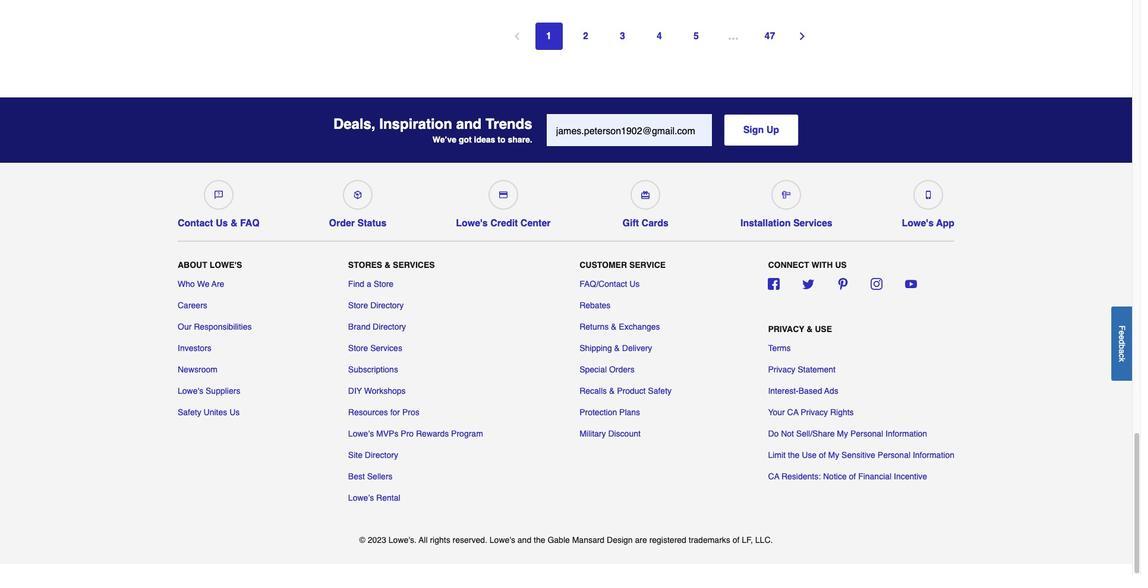 Task type: vqa. For each thing, say whether or not it's contained in the screenshot.
KitchenAid Classic Stand Mixer 4.5-Quart 10-Speed Black Residential Stand Mixer
no



Task type: describe. For each thing, give the bounding box(es) containing it.
best sellers link
[[348, 471, 393, 483]]

0 vertical spatial a
[[367, 279, 371, 289]]

& for privacy & use
[[807, 324, 813, 334]]

mobile image
[[924, 191, 932, 199]]

workshops
[[364, 386, 406, 396]]

military discount link
[[580, 428, 641, 440]]

of for my
[[819, 450, 826, 460]]

©
[[359, 535, 365, 545]]

interest-
[[768, 386, 799, 396]]

2023
[[368, 535, 386, 545]]

trademarks
[[689, 535, 730, 545]]

lowe's for lowe's rental
[[348, 493, 374, 503]]

lowe's mvps pro rewards program
[[348, 429, 483, 439]]

privacy & use
[[768, 324, 832, 334]]

do not sell/share my personal information link
[[768, 428, 927, 440]]

2 vertical spatial privacy
[[801, 408, 828, 417]]

lowe's right reserved.
[[490, 535, 515, 545]]

lf,
[[742, 535, 753, 545]]

3 button
[[609, 23, 636, 50]]

sign up form
[[547, 114, 799, 146]]

recalls
[[580, 386, 607, 396]]

store inside find a store link
[[374, 279, 394, 289]]

exchanges
[[619, 322, 660, 332]]

& inside contact us & faq link
[[231, 218, 237, 229]]

resources for pros
[[348, 408, 419, 417]]

find a store
[[348, 279, 394, 289]]

our responsibilities link
[[178, 321, 252, 333]]

us for contact
[[216, 218, 228, 229]]

lowe's up are
[[210, 260, 242, 270]]

best
[[348, 472, 365, 481]]

0 vertical spatial my
[[837, 429, 848, 439]]

ideas
[[474, 135, 495, 145]]

1 vertical spatial safety
[[178, 408, 201, 417]]

suppliers
[[206, 386, 240, 396]]

sign up
[[743, 125, 779, 136]]

lowe's for lowe's credit center
[[456, 218, 488, 229]]

responsibilities
[[194, 322, 252, 332]]

2 e from the top
[[1117, 335, 1127, 340]]

your
[[768, 408, 785, 417]]

ca residents: notice of financial incentive
[[768, 472, 927, 481]]

protection plans link
[[580, 406, 640, 418]]

lowe's suppliers
[[178, 386, 240, 396]]

brand directory
[[348, 322, 406, 332]]

1 button
[[535, 23, 563, 50]]

directory for store directory
[[370, 301, 404, 310]]

connect with us
[[768, 260, 847, 270]]

are
[[212, 279, 224, 289]]

military discount
[[580, 429, 641, 439]]

lowe's for lowe's suppliers
[[178, 386, 203, 396]]

shipping & delivery link
[[580, 342, 652, 354]]

deals,
[[333, 116, 375, 132]]

a inside button
[[1117, 349, 1127, 354]]

of for financial
[[849, 472, 856, 481]]

us for faq/contact
[[630, 279, 640, 289]]

gift card image
[[641, 191, 650, 199]]

are
[[635, 535, 647, 545]]

dots image
[[728, 34, 738, 44]]

terms link
[[768, 342, 791, 354]]

who
[[178, 279, 195, 289]]

privacy for privacy & use
[[768, 324, 804, 334]]

status
[[358, 218, 387, 229]]

0 vertical spatial safety
[[648, 386, 672, 396]]

& for recalls & product safety
[[609, 386, 615, 396]]

do
[[768, 429, 779, 439]]

Email Address email field
[[547, 114, 712, 146]]

2
[[583, 31, 588, 42]]

resources
[[348, 408, 388, 417]]

directory for site directory
[[365, 450, 398, 460]]

based
[[799, 386, 822, 396]]

mansard
[[572, 535, 605, 545]]

design
[[607, 535, 633, 545]]

lowe's app
[[902, 218, 955, 229]]

site
[[348, 450, 363, 460]]

privacy for privacy statement
[[768, 365, 795, 374]]

order
[[329, 218, 355, 229]]

lowe's.
[[389, 535, 417, 545]]

pinterest image
[[837, 278, 848, 290]]

brand directory link
[[348, 321, 406, 333]]

returns & exchanges link
[[580, 321, 660, 333]]

5 button
[[683, 23, 710, 50]]

trends
[[486, 116, 532, 132]]

site directory link
[[348, 449, 398, 461]]

contact
[[178, 218, 213, 229]]

plans
[[619, 408, 640, 417]]

site directory
[[348, 450, 398, 460]]

statement
[[798, 365, 836, 374]]

store for directory
[[348, 301, 368, 310]]

directory for brand directory
[[373, 322, 406, 332]]

4 button
[[646, 23, 673, 50]]

for
[[390, 408, 400, 417]]

facebook image
[[768, 278, 780, 290]]

terms
[[768, 343, 791, 353]]

lowe's credit center link
[[456, 176, 551, 229]]

1 e from the top
[[1117, 330, 1127, 335]]

ca residents: notice of financial incentive link
[[768, 471, 927, 483]]

we've
[[433, 135, 456, 145]]

faq/contact
[[580, 279, 627, 289]]

& for stores & services
[[385, 260, 391, 270]]

4
[[657, 31, 662, 42]]

contact us & faq
[[178, 218, 260, 229]]

program
[[451, 429, 483, 439]]

& for shipping & delivery
[[614, 343, 620, 353]]

stores
[[348, 260, 382, 270]]

military
[[580, 429, 606, 439]]

2 vertical spatial of
[[733, 535, 740, 545]]

0 vertical spatial information
[[886, 429, 927, 439]]



Task type: locate. For each thing, give the bounding box(es) containing it.
0 vertical spatial of
[[819, 450, 826, 460]]

credit
[[490, 218, 518, 229]]

0 horizontal spatial of
[[733, 535, 740, 545]]

connect
[[768, 260, 809, 270]]

2 vertical spatial store
[[348, 343, 368, 353]]

the left 'gable'
[[534, 535, 545, 545]]

0 vertical spatial store
[[374, 279, 394, 289]]

ads
[[824, 386, 838, 396]]

us right unites
[[230, 408, 240, 417]]

a right find
[[367, 279, 371, 289]]

d
[[1117, 340, 1127, 344]]

lowe's
[[348, 429, 374, 439], [348, 493, 374, 503]]

the right limit
[[788, 450, 800, 460]]

customer care image
[[214, 191, 223, 199]]

customer service
[[580, 260, 666, 270]]

0 horizontal spatial and
[[456, 116, 482, 132]]

pickup image
[[354, 191, 362, 199]]

about
[[178, 260, 207, 270]]

of down sell/share
[[819, 450, 826, 460]]

0 vertical spatial use
[[815, 324, 832, 334]]

5
[[694, 31, 699, 42]]

a
[[367, 279, 371, 289], [1117, 349, 1127, 354]]

lowe's inside lowe's mvps pro rewards program link
[[348, 429, 374, 439]]

chevron right image
[[796, 31, 808, 42]]

privacy
[[768, 324, 804, 334], [768, 365, 795, 374], [801, 408, 828, 417]]

safety right product on the right
[[648, 386, 672, 396]]

lowe's for lowe's mvps pro rewards program
[[348, 429, 374, 439]]

2 vertical spatial directory
[[365, 450, 398, 460]]

1 vertical spatial directory
[[373, 322, 406, 332]]

safety unites us link
[[178, 406, 240, 418]]

store inside store services link
[[348, 343, 368, 353]]

services for store services
[[370, 343, 402, 353]]

1 vertical spatial ca
[[768, 472, 779, 481]]

lowe's down best
[[348, 493, 374, 503]]

credit card image
[[499, 191, 507, 199]]

services down brand directory link
[[370, 343, 402, 353]]

and inside deals, inspiration and trends we've got ideas to share.
[[456, 116, 482, 132]]

store directory link
[[348, 300, 404, 311]]

newsroom link
[[178, 364, 217, 376]]

lowe's inside 'link'
[[902, 218, 934, 229]]

cards
[[642, 218, 669, 229]]

lowe's rental link
[[348, 492, 400, 504]]

2 vertical spatial services
[[370, 343, 402, 353]]

service
[[629, 260, 666, 270]]

directory down store directory
[[373, 322, 406, 332]]

contact us & faq link
[[178, 176, 260, 229]]

lowe's left "credit"
[[456, 218, 488, 229]]

use
[[815, 324, 832, 334], [802, 450, 817, 460]]

dimensions image
[[782, 191, 791, 199]]

use for the
[[802, 450, 817, 460]]

faq/contact us
[[580, 279, 640, 289]]

youtube image
[[905, 278, 917, 290]]

find
[[348, 279, 364, 289]]

1 horizontal spatial and
[[518, 535, 531, 545]]

sell/share
[[796, 429, 835, 439]]

lowe's up site
[[348, 429, 374, 439]]

a up k
[[1117, 349, 1127, 354]]

1 horizontal spatial us
[[230, 408, 240, 417]]

1 vertical spatial services
[[393, 260, 435, 270]]

stores & services
[[348, 260, 435, 270]]

special orders link
[[580, 364, 635, 376]]

store inside store directory link
[[348, 301, 368, 310]]

chevron left image
[[511, 31, 523, 42]]

rebates
[[580, 301, 611, 310]]

2 lowe's from the top
[[348, 493, 374, 503]]

shipping & delivery
[[580, 343, 652, 353]]

47
[[765, 31, 775, 42]]

directory
[[370, 301, 404, 310], [373, 322, 406, 332], [365, 450, 398, 460]]

privacy up terms link at the bottom right
[[768, 324, 804, 334]]

gift
[[623, 218, 639, 229]]

us right contact at the left
[[216, 218, 228, 229]]

safety
[[648, 386, 672, 396], [178, 408, 201, 417]]

1 vertical spatial and
[[518, 535, 531, 545]]

notice
[[823, 472, 847, 481]]

personal up limit the use of my sensitive personal information
[[850, 429, 883, 439]]

services for installation services
[[793, 218, 833, 229]]

store up the brand
[[348, 301, 368, 310]]

limit the use of my sensitive personal information link
[[768, 449, 955, 461]]

privacy up interest-
[[768, 365, 795, 374]]

subscriptions link
[[348, 364, 398, 376]]

gift cards
[[623, 218, 669, 229]]

order status
[[329, 218, 387, 229]]

& up statement
[[807, 324, 813, 334]]

store
[[374, 279, 394, 289], [348, 301, 368, 310], [348, 343, 368, 353]]

1 horizontal spatial the
[[788, 450, 800, 460]]

share.
[[508, 135, 532, 145]]

lowe's inside lowe's rental link
[[348, 493, 374, 503]]

1 horizontal spatial a
[[1117, 349, 1127, 354]]

1 vertical spatial information
[[913, 450, 955, 460]]

us down 'customer service' on the top
[[630, 279, 640, 289]]

& left faq
[[231, 218, 237, 229]]

and up the got
[[456, 116, 482, 132]]

0 vertical spatial lowe's
[[348, 429, 374, 439]]

inspiration
[[379, 116, 452, 132]]

1 vertical spatial a
[[1117, 349, 1127, 354]]

gift cards link
[[620, 176, 671, 229]]

f
[[1117, 325, 1127, 330]]

orders
[[609, 365, 635, 374]]

we
[[197, 279, 209, 289]]

2 horizontal spatial of
[[849, 472, 856, 481]]

1 horizontal spatial safety
[[648, 386, 672, 396]]

sellers
[[367, 472, 393, 481]]

careers
[[178, 301, 207, 310]]

us inside safety unites us link
[[230, 408, 240, 417]]

0 vertical spatial ca
[[787, 408, 799, 417]]

2 vertical spatial us
[[230, 408, 240, 417]]

0 vertical spatial the
[[788, 450, 800, 460]]

2 horizontal spatial us
[[630, 279, 640, 289]]

1 vertical spatial us
[[630, 279, 640, 289]]

financial
[[858, 472, 892, 481]]

e up the b
[[1117, 335, 1127, 340]]

interest-based ads link
[[768, 385, 838, 397]]

e up the d
[[1117, 330, 1127, 335]]

recalls & product safety
[[580, 386, 672, 396]]

us inside "faq/contact us" link
[[630, 279, 640, 289]]

directory up sellers
[[365, 450, 398, 460]]

shipping
[[580, 343, 612, 353]]

1 vertical spatial my
[[828, 450, 839, 460]]

privacy up sell/share
[[801, 408, 828, 417]]

1 vertical spatial the
[[534, 535, 545, 545]]

1 vertical spatial use
[[802, 450, 817, 460]]

order status link
[[329, 176, 387, 229]]

us inside contact us & faq link
[[216, 218, 228, 229]]

privacy statement
[[768, 365, 836, 374]]

1 horizontal spatial of
[[819, 450, 826, 460]]

& for returns & exchanges
[[611, 322, 617, 332]]

0 horizontal spatial a
[[367, 279, 371, 289]]

pros
[[402, 408, 419, 417]]

0 vertical spatial directory
[[370, 301, 404, 310]]

1 lowe's from the top
[[348, 429, 374, 439]]

ca right the your
[[787, 408, 799, 417]]

& inside recalls & product safety link
[[609, 386, 615, 396]]

2 button
[[572, 23, 599, 50]]

of left the lf,
[[733, 535, 740, 545]]

find a store link
[[348, 278, 394, 290]]

the inside limit the use of my sensitive personal information link
[[788, 450, 800, 460]]

sensitive
[[842, 450, 875, 460]]

0 horizontal spatial us
[[216, 218, 228, 229]]

center
[[521, 218, 551, 229]]

lowe's for lowe's app
[[902, 218, 934, 229]]

your ca privacy rights link
[[768, 406, 854, 418]]

use up statement
[[815, 324, 832, 334]]

got
[[459, 135, 472, 145]]

0 horizontal spatial safety
[[178, 408, 201, 417]]

& right "returns"
[[611, 322, 617, 332]]

0 vertical spatial us
[[216, 218, 228, 229]]

services up find a store
[[393, 260, 435, 270]]

& right recalls
[[609, 386, 615, 396]]

faq
[[240, 218, 260, 229]]

1 vertical spatial personal
[[878, 450, 911, 460]]

directory up brand directory link
[[370, 301, 404, 310]]

1 vertical spatial store
[[348, 301, 368, 310]]

us
[[216, 218, 228, 229], [630, 279, 640, 289], [230, 408, 240, 417]]

resources for pros link
[[348, 406, 419, 418]]

1 vertical spatial of
[[849, 472, 856, 481]]

special
[[580, 365, 607, 374]]

services
[[793, 218, 833, 229], [393, 260, 435, 270], [370, 343, 402, 353]]

services up connect with us
[[793, 218, 833, 229]]

f e e d b a c k button
[[1111, 306, 1132, 381]]

store for services
[[348, 343, 368, 353]]

store down the brand
[[348, 343, 368, 353]]

of
[[819, 450, 826, 460], [849, 472, 856, 481], [733, 535, 740, 545]]

lowe's down newsroom
[[178, 386, 203, 396]]

& inside returns & exchanges link
[[611, 322, 617, 332]]

0 vertical spatial privacy
[[768, 324, 804, 334]]

my up notice
[[828, 450, 839, 460]]

0 vertical spatial and
[[456, 116, 482, 132]]

1 vertical spatial privacy
[[768, 365, 795, 374]]

investors link
[[178, 342, 211, 354]]

personal up incentive
[[878, 450, 911, 460]]

lowe's inside "link"
[[178, 386, 203, 396]]

lowe's app link
[[902, 176, 955, 229]]

lowe's left app at the right top of page
[[902, 218, 934, 229]]

& right stores
[[385, 260, 391, 270]]

the
[[788, 450, 800, 460], [534, 535, 545, 545]]

& inside "shipping & delivery" link
[[614, 343, 620, 353]]

gable
[[548, 535, 570, 545]]

up
[[767, 125, 779, 136]]

rental
[[376, 493, 400, 503]]

ca down limit
[[768, 472, 779, 481]]

returns
[[580, 322, 609, 332]]

special orders
[[580, 365, 635, 374]]

safety left unites
[[178, 408, 201, 417]]

0 horizontal spatial the
[[534, 535, 545, 545]]

instagram image
[[871, 278, 883, 290]]

store services
[[348, 343, 402, 353]]

0 horizontal spatial ca
[[768, 472, 779, 481]]

diy
[[348, 386, 362, 396]]

store down stores & services
[[374, 279, 394, 289]]

1 horizontal spatial ca
[[787, 408, 799, 417]]

my down rights
[[837, 429, 848, 439]]

residents:
[[782, 472, 821, 481]]

and left 'gable'
[[518, 535, 531, 545]]

protection plans
[[580, 408, 640, 417]]

0 vertical spatial services
[[793, 218, 833, 229]]

mvps
[[376, 429, 398, 439]]

1 vertical spatial lowe's
[[348, 493, 374, 503]]

pro
[[401, 429, 414, 439]]

e
[[1117, 330, 1127, 335], [1117, 335, 1127, 340]]

& left delivery
[[614, 343, 620, 353]]

my
[[837, 429, 848, 439], [828, 450, 839, 460]]

of right notice
[[849, 472, 856, 481]]

use for &
[[815, 324, 832, 334]]

limit the use of my sensitive personal information
[[768, 450, 955, 460]]

use down sell/share
[[802, 450, 817, 460]]

0 vertical spatial personal
[[850, 429, 883, 439]]

twitter image
[[802, 278, 814, 290]]



